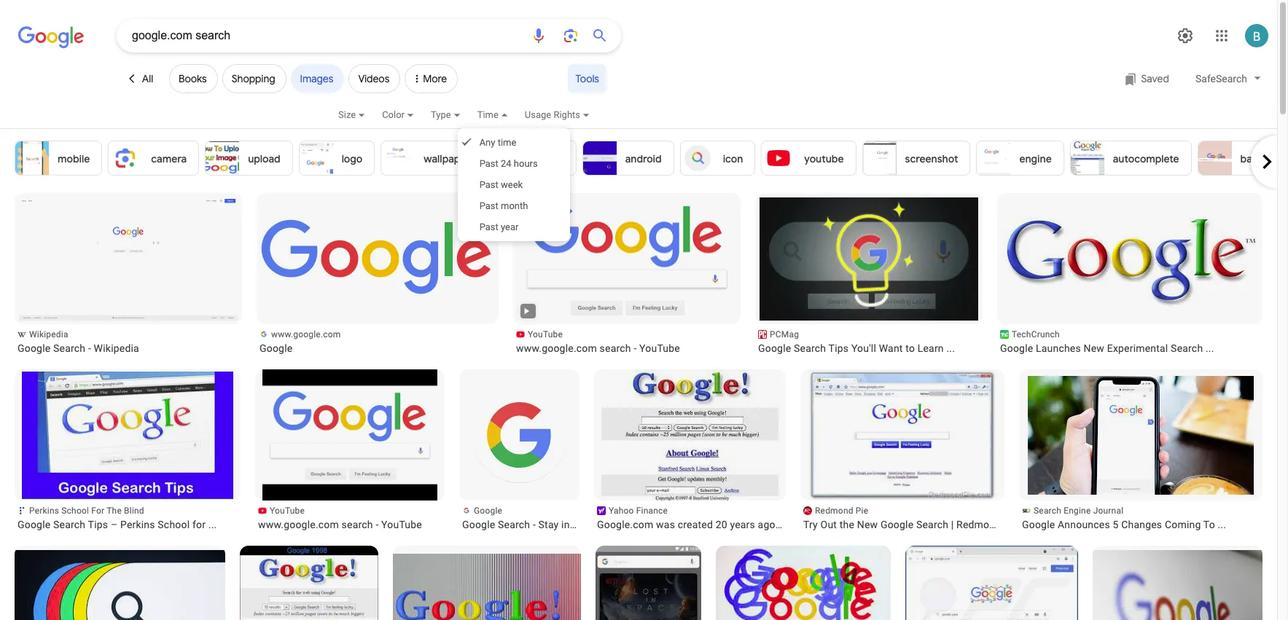 Task type: locate. For each thing, give the bounding box(es) containing it.
upload link
[[205, 141, 293, 176]]

... right 'for'
[[208, 519, 217, 531]]

google search - wikipedia element
[[17, 342, 239, 355]]

0 vertical spatial pie
[[856, 506, 869, 516]]

engine link
[[977, 141, 1064, 176]]

blind
[[124, 506, 144, 516]]

0 horizontal spatial www.google.com search - youtube list item
[[255, 370, 445, 531]]

1 vertical spatial www.google.com
[[516, 343, 597, 354]]

the inside "try out the new google search | redmond pie" element
[[840, 519, 855, 531]]

www.google.com
[[271, 330, 341, 340], [516, 343, 597, 354], [258, 519, 339, 531]]

1 horizontal spatial www.google.com search - youtube list item
[[513, 193, 741, 355]]

pie right the |
[[1004, 519, 1019, 531]]

images
[[300, 72, 333, 85]]

... right learn
[[947, 343, 955, 354]]

None search field
[[0, 18, 621, 52]]

iphone link
[[489, 141, 576, 176]]

21 google search tips you'll want to learn | pcmag image
[[760, 198, 978, 321]]

... down finance
[[641, 519, 650, 531]]

past 24 hours
[[479, 158, 538, 169]]

time
[[477, 109, 499, 120]]

0 horizontal spatial www.google.com search - youtube image
[[262, 370, 437, 501]]

1 vertical spatial google search - stay in the know with your google app image
[[596, 546, 701, 620]]

new down redmond pie
[[857, 519, 878, 531]]

with
[[619, 519, 638, 531]]

0 horizontal spatial google search - stay in the know with your google app image
[[467, 383, 572, 488]]

google image
[[261, 218, 494, 300]]

search
[[53, 343, 85, 354], [794, 343, 826, 354], [1171, 343, 1203, 354], [1034, 506, 1062, 516], [53, 519, 85, 531], [498, 519, 530, 531], [916, 519, 949, 531]]

pie
[[856, 506, 869, 516], [1004, 519, 1019, 531]]

... inside 21 google search tips you'll want to learn | pcmag element
[[947, 343, 955, 354]]

0 horizontal spatial www.google.com search - youtube element
[[258, 518, 442, 531]]

try out the new google search | redmond pie element
[[803, 518, 1019, 531]]

past week
[[479, 179, 523, 190]]

google.com was created 20 years ago — here's what it looked like when it  first launched element
[[597, 518, 787, 531]]

try out the new google search | redmond pie list item
[[801, 370, 1019, 531]]

tips down "for" at the left of page
[[88, 519, 108, 531]]

google search - stay in the know with your google app image
[[467, 383, 572, 488], [596, 546, 701, 620]]

1 horizontal spatial the
[[840, 519, 855, 531]]

google for google announces 5 changes coming to ...
[[1022, 519, 1055, 531]]

google search - stay in the know with ... list item
[[459, 370, 650, 531]]

list item
[[1275, 141, 1288, 176]]

perkins left "for" at the left of page
[[29, 506, 59, 516]]

0 horizontal spatial www.google.com search - youtube
[[258, 519, 422, 531]]

1 vertical spatial pie
[[1004, 519, 1019, 531]]

perkins school for the blind
[[29, 506, 144, 516]]

all link
[[117, 64, 165, 93]]

0 vertical spatial list
[[15, 141, 1288, 176]]

past up past year
[[479, 200, 499, 211]]

0 horizontal spatial school
[[61, 506, 89, 516]]

google launches new experimental search ... list item
[[997, 193, 1263, 355]]

0 horizontal spatial search
[[342, 519, 373, 531]]

0 horizontal spatial tips
[[88, 519, 108, 531]]

0 vertical spatial www.google.com search - youtube image
[[518, 198, 736, 321]]

0 vertical spatial perkins
[[29, 506, 59, 516]]

school left 'for'
[[158, 519, 190, 531]]

google for google launches new experimental search ...
[[1000, 343, 1033, 354]]

google launches new experimental search features for tracking your online  purchases, reservations & events from gmail | techcrunch image
[[1003, 206, 1257, 312]]

past for past month
[[479, 200, 499, 211]]

techcrunch
[[1012, 330, 1060, 340]]

www.google.com inside the google list item
[[271, 330, 341, 340]]

1 horizontal spatial redmond
[[957, 519, 1001, 531]]

2 past from the top
[[479, 179, 499, 190]]

time
[[498, 137, 516, 148]]

saved link
[[1117, 64, 1177, 93]]

... right the experimental
[[1206, 343, 1214, 354]]

1 horizontal spatial new
[[1084, 343, 1105, 354]]

the
[[573, 519, 587, 531], [840, 519, 855, 531]]

school
[[61, 506, 89, 516], [158, 519, 190, 531]]

1 vertical spatial www.google.com search - youtube image
[[262, 370, 437, 501]]

www.google.com search - youtube image
[[518, 198, 736, 321], [262, 370, 437, 501]]

screenshot
[[905, 152, 958, 165]]

google search tips – perkins school for the blind element
[[17, 518, 238, 531]]

yahoo finance
[[609, 506, 668, 516]]

www.google.com search - youtube element
[[516, 342, 738, 355], [258, 518, 442, 531]]

1 vertical spatial tips
[[88, 519, 108, 531]]

2 the from the left
[[840, 519, 855, 531]]

google element
[[260, 342, 496, 355]]

yahoo
[[609, 506, 634, 516]]

0 horizontal spatial redmond
[[815, 506, 854, 516]]

google launches new experimental search features for tracking your online  purchases, reservations & events from gmail | techcrunch element
[[1000, 342, 1260, 355]]

www.google.com search - youtube for right the www.google.com search - youtube list item's www.google.com search - youtube element
[[516, 343, 680, 354]]

|
[[951, 519, 954, 531]]

logo
[[342, 152, 363, 165]]

past left 24
[[479, 158, 499, 169]]

0 horizontal spatial new
[[857, 519, 878, 531]]

google search tips you'll want to learn ... list item
[[755, 193, 983, 355]]

google search tips – perkins school for ... list item
[[15, 370, 241, 531]]

1 vertical spatial www.google.com search - youtube
[[258, 519, 422, 531]]

0 vertical spatial www.google.com
[[271, 330, 341, 340]]

new
[[1084, 343, 1105, 354], [857, 519, 878, 531]]

google.com was created 20 years ago ... list item
[[594, 370, 787, 531]]

try out the new google search | redmond pie
[[803, 519, 1019, 531]]

camera link
[[108, 141, 199, 176]]

0 horizontal spatial wikipedia
[[29, 330, 68, 340]]

redmond
[[815, 506, 854, 516], [957, 519, 1001, 531]]

0 horizontal spatial the
[[573, 519, 587, 531]]

color button
[[382, 107, 431, 132]]

the down redmond pie
[[840, 519, 855, 531]]

1 horizontal spatial tips
[[829, 343, 849, 354]]

www.google.com search - youtube image for bottom the www.google.com search - youtube list item
[[262, 370, 437, 501]]

videos link
[[349, 64, 400, 93]]

more filters element
[[405, 64, 458, 93]]

1 vertical spatial school
[[158, 519, 190, 531]]

school left "for" at the left of page
[[61, 506, 89, 516]]

search
[[600, 343, 631, 354], [342, 519, 373, 531]]

... inside 'google.com was created 20 years ago — here's what it looked like when it  first launched' element
[[778, 519, 787, 531]]

1 horizontal spatial wikipedia
[[94, 343, 139, 354]]

...
[[947, 343, 955, 354], [1206, 343, 1214, 354], [208, 519, 217, 531], [641, 519, 650, 531], [778, 519, 787, 531], [1218, 519, 1226, 531]]

month
[[501, 200, 528, 211]]

1 vertical spatial www.google.com search - youtube list item
[[255, 370, 445, 531]]

1 horizontal spatial pie
[[1004, 519, 1019, 531]]

past for past week
[[479, 179, 499, 190]]

www.google.com search - youtube list item
[[513, 193, 741, 355], [255, 370, 445, 531]]

1 vertical spatial list
[[7, 193, 1278, 620]]

0 vertical spatial www.google.com search - youtube element
[[516, 342, 738, 355]]

youtube
[[528, 330, 563, 340], [639, 343, 680, 354], [270, 506, 305, 516], [381, 519, 422, 531]]

pie up "try out the new google search | redmond pie" element
[[856, 506, 869, 516]]

... right the to
[[1218, 519, 1226, 531]]

wallpaper
[[424, 152, 470, 165]]

1 horizontal spatial www.google.com search - youtube
[[516, 343, 680, 354]]

perkins down the blind
[[120, 519, 155, 531]]

redmond up out
[[815, 506, 854, 516]]

1 past from the top
[[479, 158, 499, 169]]

past left 'week'
[[479, 179, 499, 190]]

new right launches
[[1084, 343, 1105, 354]]

redmond right the |
[[957, 519, 1001, 531]]

perkins
[[29, 506, 59, 516], [120, 519, 155, 531]]

tips for you'll
[[829, 343, 849, 354]]

bar
[[1241, 152, 1257, 165]]

out
[[821, 519, 837, 531]]

past
[[479, 158, 499, 169], [479, 179, 499, 190], [479, 200, 499, 211], [479, 222, 499, 233]]

tips left you'll
[[829, 343, 849, 354]]

more button
[[405, 52, 462, 99]]

people can now get contact info cut from google search results - bbc news image
[[1059, 550, 1278, 620]]

1 the from the left
[[573, 519, 587, 531]]

was
[[656, 519, 675, 531]]

screenshot link
[[862, 141, 971, 176]]

1 horizontal spatial search
[[600, 343, 631, 354]]

0 vertical spatial school
[[61, 506, 89, 516]]

google hopes ai can turn search into a conversation | wired image
[[716, 546, 891, 620]]

... right ago
[[778, 519, 787, 531]]

0 vertical spatial www.google.com search - youtube
[[516, 343, 680, 354]]

google list item
[[257, 193, 499, 355]]

1 horizontal spatial school
[[158, 519, 190, 531]]

google search tips – perkins school for the blind image
[[22, 372, 233, 499]]

1 horizontal spatial www.google.com search - youtube image
[[518, 198, 736, 321]]

1 vertical spatial www.google.com search - youtube element
[[258, 518, 442, 531]]

0 vertical spatial google search - stay in the know with your google app image
[[467, 383, 572, 488]]

www.google.com search - youtube element for bottom the www.google.com search - youtube list item
[[258, 518, 442, 531]]

0 vertical spatial search
[[600, 343, 631, 354]]

google search - stay in the know with ...
[[462, 519, 650, 531]]

2 vertical spatial www.google.com
[[258, 519, 339, 531]]

google announces 5 changes coming to mobile search element
[[1022, 518, 1260, 531]]

0 vertical spatial tips
[[829, 343, 849, 354]]

pcmag
[[770, 330, 799, 340]]

0 vertical spatial new
[[1084, 343, 1105, 354]]

tips for –
[[88, 519, 108, 531]]

google.com was created 20 years ago ...
[[597, 519, 787, 531]]

the right in
[[573, 519, 587, 531]]

list
[[15, 141, 1288, 176], [7, 193, 1278, 620]]

rights
[[554, 109, 580, 120]]

-
[[88, 343, 91, 354], [634, 343, 637, 354], [376, 519, 379, 531], [533, 519, 536, 531]]

google announces 5 changes coming to ...
[[1022, 519, 1226, 531]]

4 past from the top
[[479, 222, 499, 233]]

1 horizontal spatial www.google.com search - youtube element
[[516, 342, 738, 355]]

wikipedia
[[29, 330, 68, 340], [94, 343, 139, 354]]

past left year
[[479, 222, 499, 233]]

safesearch
[[1196, 73, 1247, 84]]

google turns 25: the search engine revolutionised how we access  information, but will it survive ai? image
[[362, 554, 595, 620]]

engine
[[1020, 152, 1052, 165]]

0 vertical spatial redmond
[[815, 506, 854, 516]]

shopping link
[[222, 64, 286, 93]]

past month
[[479, 200, 528, 211]]

autocomplete
[[1113, 152, 1179, 165]]

0 vertical spatial www.google.com search - youtube list item
[[513, 193, 741, 355]]

0 horizontal spatial pie
[[856, 506, 869, 516]]

google
[[17, 343, 51, 354], [260, 343, 293, 354], [758, 343, 791, 354], [1000, 343, 1033, 354], [474, 506, 502, 516], [17, 519, 51, 531], [462, 519, 495, 531], [881, 519, 914, 531], [1022, 519, 1055, 531]]

1 vertical spatial perkins
[[120, 519, 155, 531]]

... inside google search - stay in the know with your google app element
[[641, 519, 650, 531]]

1 horizontal spatial perkins
[[120, 519, 155, 531]]

3 past from the top
[[479, 200, 499, 211]]

tips
[[829, 343, 849, 354], [88, 519, 108, 531]]

hours
[[514, 158, 538, 169]]



Task type: vqa. For each thing, say whether or not it's contained in the screenshot.


Task type: describe. For each thing, give the bounding box(es) containing it.
1 horizontal spatial google search - stay in the know with your google app image
[[596, 546, 701, 620]]

go to google home image
[[18, 25, 84, 50]]

learn
[[918, 343, 944, 354]]

any time link
[[458, 132, 570, 153]]

safesearch button
[[1188, 64, 1269, 94]]

usage rights button
[[525, 107, 607, 132]]

shopping
[[232, 72, 275, 85]]

next image
[[1253, 147, 1282, 176]]

know
[[590, 519, 616, 531]]

try
[[803, 519, 818, 531]]

videos
[[358, 72, 390, 85]]

icon
[[723, 152, 743, 165]]

created
[[678, 519, 713, 531]]

finance
[[636, 506, 668, 516]]

any time
[[479, 137, 516, 148]]

to
[[1204, 519, 1215, 531]]

logo link
[[299, 141, 375, 176]]

google's ai search could mean radical changes for your internet experience  - cnet image
[[7, 550, 225, 620]]

youtube link
[[761, 141, 856, 176]]

google announces 5 changes coming to mobile search image
[[1028, 376, 1254, 495]]

google for google search - stay in the know with ...
[[462, 519, 495, 531]]

Search text field
[[132, 23, 521, 48]]

launches
[[1036, 343, 1081, 354]]

usage rights
[[525, 109, 580, 120]]

to
[[906, 343, 915, 354]]

the inside google search - stay in the know with your google app element
[[573, 519, 587, 531]]

past 24 hours link
[[458, 153, 570, 174]]

www.google.com for right the www.google.com search - youtube list item
[[516, 343, 597, 354]]

usage
[[525, 109, 551, 120]]

mobile link
[[15, 141, 102, 176]]

click for video information tooltip
[[521, 306, 533, 317]]

20
[[716, 519, 727, 531]]

5
[[1113, 519, 1119, 531]]

google search - wikipedia list item
[[15, 193, 242, 355]]

google search - stay in the know with your google app element
[[462, 518, 650, 531]]

mobile
[[58, 152, 90, 165]]

for
[[192, 519, 206, 531]]

google announces 5 changes coming to ... list item
[[1019, 370, 1263, 531]]

time button
[[477, 107, 525, 132]]

google.com redirect - simple removal instructions, search engine fix  (updated) image
[[906, 546, 1078, 620]]

android link
[[582, 141, 674, 176]]

google for google element
[[260, 343, 293, 354]]

... inside the google announces 5 changes coming to mobile search element
[[1218, 519, 1226, 531]]

ago
[[758, 519, 776, 531]]

android
[[625, 152, 662, 165]]

you'll
[[851, 343, 876, 354]]

the
[[107, 506, 122, 516]]

changes
[[1121, 519, 1162, 531]]

... inside google launches new experimental search features for tracking your online  purchases, reservations & events from gmail | techcrunch element
[[1206, 343, 1214, 354]]

more
[[423, 72, 447, 85]]

google.com
[[597, 519, 654, 531]]

color
[[382, 109, 405, 120]]

engine
[[1064, 506, 1091, 516]]

camera
[[151, 152, 187, 165]]

–
[[111, 519, 118, 531]]

announces
[[1058, 519, 1110, 531]]

google launches new experimental search ...
[[1000, 343, 1214, 354]]

size
[[338, 109, 356, 120]]

experimental
[[1107, 343, 1168, 354]]

1 vertical spatial wikipedia
[[94, 343, 139, 354]]

0 horizontal spatial perkins
[[29, 506, 59, 516]]

google for google search tips you'll want to learn ...
[[758, 343, 791, 354]]

past for past 24 hours
[[479, 158, 499, 169]]

search by image image
[[562, 27, 580, 44]]

books link
[[169, 64, 218, 93]]

in
[[561, 519, 570, 531]]

past week link
[[458, 174, 570, 195]]

icon link
[[680, 141, 756, 176]]

years
[[730, 519, 755, 531]]

list containing mobile
[[15, 141, 1288, 176]]

bar link
[[1198, 141, 1269, 176]]

1 vertical spatial redmond
[[957, 519, 1001, 531]]

autocomplete link
[[1070, 141, 1192, 176]]

www.google.com for bottom the www.google.com search - youtube list item
[[258, 519, 339, 531]]

past year
[[479, 222, 519, 233]]

week
[[501, 179, 523, 190]]

... inside google search tips – perkins school for the blind element
[[208, 519, 217, 531]]

any
[[479, 137, 495, 148]]

journal
[[1093, 506, 1124, 516]]

past month link
[[458, 195, 570, 217]]

google search tips – perkins school for ...
[[17, 519, 217, 531]]

21 google search tips you'll want to learn | pcmag element
[[758, 342, 980, 355]]

for
[[91, 506, 104, 516]]

list containing google search - wikipedia
[[7, 193, 1278, 620]]

try out the new google search | redmond pie image
[[808, 370, 997, 501]]

past for past year
[[479, 222, 499, 233]]

google search - wikipedia
[[17, 343, 139, 354]]

24
[[501, 158, 512, 169]]

google search - stay in the know with your google app image inside google search - stay in the know with ... list item
[[467, 383, 572, 488]]

want
[[879, 343, 903, 354]]

year
[[501, 222, 519, 233]]

0 vertical spatial wikipedia
[[29, 330, 68, 340]]

size button
[[338, 107, 382, 132]]

www.google.com search - youtube element for right the www.google.com search - youtube list item
[[516, 342, 738, 355]]

1 vertical spatial new
[[857, 519, 878, 531]]

stay
[[539, 519, 559, 531]]

type
[[431, 109, 451, 120]]

quick settings image
[[1177, 27, 1194, 44]]

www.google.com search - youtube for www.google.com search - youtube element associated with bottom the www.google.com search - youtube list item
[[258, 519, 422, 531]]

tools
[[576, 72, 599, 85]]

click for video information image
[[521, 306, 532, 317]]

upload
[[248, 152, 280, 165]]

redmond pie
[[815, 506, 869, 516]]

google search tips you'll want to learn ...
[[758, 343, 955, 354]]

google for google search tips – perkins school for ...
[[17, 519, 51, 531]]

wallpaper link
[[381, 141, 483, 176]]

youtube
[[804, 152, 844, 165]]

what is google? image
[[240, 546, 378, 620]]

type button
[[431, 107, 477, 132]]

1 vertical spatial search
[[342, 519, 373, 531]]

www.google.com search - youtube image for right the www.google.com search - youtube list item
[[518, 198, 736, 321]]

google search - wikipedia image
[[19, 198, 238, 321]]

tools button
[[568, 64, 607, 93]]

saved
[[1141, 72, 1169, 85]]

google for google search - wikipedia
[[17, 343, 51, 354]]

search inside google announces 5 changes coming to ... list item
[[1034, 506, 1062, 516]]

google.com was created 20 years ago — here's what it looked like when it  first launched image
[[601, 370, 779, 510]]



